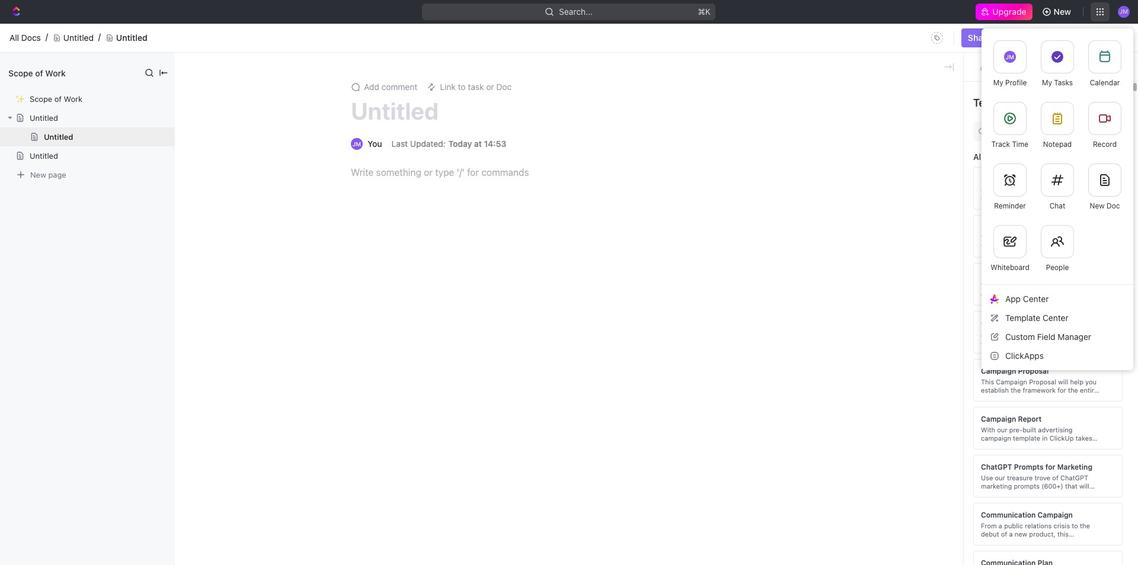 Task type: describe. For each thing, give the bounding box(es) containing it.
Search... text field
[[980, 123, 1085, 141]]

2 row from the top
[[192, 310, 1124, 331]]

favorites
[[9, 72, 41, 81]]

upgrade link
[[976, 4, 1033, 20]]

upgrade
[[993, 7, 1027, 17]]

custom
[[1006, 332, 1035, 342]]

1 horizontal spatial of
[[54, 94, 62, 104]]

template center
[[1006, 313, 1069, 323]]

see all
[[1087, 100, 1110, 109]]

campaign
[[982, 434, 1012, 442]]

app center
[[1006, 294, 1049, 304]]

brand book
[[982, 175, 1022, 184]]

brief
[[1019, 319, 1035, 328]]

search docs button
[[1007, 46, 1080, 65]]

new left page
[[30, 170, 46, 179]]

0 vertical spatial work
[[45, 68, 66, 78]]

14:53
[[484, 139, 507, 149]]

campaign brief
[[982, 319, 1035, 328]]

reminder button
[[987, 157, 1034, 218]]

people button
[[1034, 218, 1082, 280]]

field
[[1038, 332, 1056, 342]]

new page
[[30, 170, 66, 179]]

1 vertical spatial work
[[64, 94, 82, 104]]

profile
[[1006, 78, 1027, 87]]

0 vertical spatial to
[[1063, 443, 1069, 450]]

docs for all docs
[[21, 32, 41, 42]]

track time
[[992, 140, 1029, 149]]

27 mins ago row
[[192, 246, 1124, 267]]

27
[[921, 251, 931, 261]]

search
[[1023, 50, 1051, 60]]

campaign report with our pre-built advertising campaign template in clickup takes care of choosing the kpis to monitor, so you don't have to waste time on it.
[[982, 415, 1098, 459]]

8 row from the top
[[192, 438, 1124, 459]]

choosing
[[1005, 443, 1033, 450]]

people
[[1047, 263, 1069, 272]]

my for my profile
[[994, 78, 1004, 87]]

campaign proposal
[[982, 367, 1049, 376]]

favorites button
[[5, 70, 46, 84]]

4 column header from the left
[[681, 227, 819, 246]]

0 horizontal spatial to
[[1038, 451, 1045, 459]]

new button
[[1038, 2, 1079, 21]]

2 management from the left
[[937, 158, 987, 168]]

on
[[1082, 451, 1090, 459]]

mins for 27
[[933, 251, 951, 261]]

updated:
[[410, 139, 446, 149]]

guidelines
[[1004, 223, 1041, 232]]

our
[[998, 426, 1008, 434]]

last updated: today at 14:53
[[392, 139, 507, 149]]

you
[[991, 451, 1002, 459]]

1 vertical spatial scope of work
[[30, 94, 82, 104]]

team space
[[28, 131, 75, 141]]

add
[[364, 82, 379, 92]]

24
[[921, 273, 931, 283]]

at
[[474, 139, 482, 149]]

my profile
[[994, 78, 1027, 87]]

the
[[1035, 443, 1045, 450]]

3 row from the top
[[192, 331, 1124, 352]]

chatgpt prompts for marketing
[[982, 463, 1093, 472]]

center for template center
[[1043, 313, 1069, 323]]

1 column header from the left
[[192, 227, 205, 246]]

prompts
[[1015, 463, 1044, 472]]

1 vertical spatial new doc button
[[1082, 157, 1129, 218]]

notepad
[[1044, 140, 1072, 149]]

comment
[[382, 82, 418, 92]]

projects link
[[36, 147, 133, 166]]

proposal
[[1019, 367, 1049, 376]]

clickapps
[[1006, 351, 1044, 361]]

1 agency management link from the left
[[202, 154, 486, 173]]

clickapps button
[[987, 347, 1129, 366]]

search...
[[560, 7, 593, 17]]

templates
[[986, 152, 1025, 162]]

template
[[1006, 313, 1041, 323]]

brand style guide
[[982, 271, 1044, 280]]

campaign for campaign proposal
[[982, 367, 1017, 376]]

it.
[[1091, 451, 1098, 459]]

track
[[992, 140, 1011, 149]]

new right chat
[[1090, 202, 1105, 211]]

0 vertical spatial new doc button
[[1085, 46, 1134, 65]]

new up search docs
[[1054, 7, 1072, 17]]

new up calendar
[[1092, 50, 1109, 60]]

custom field manager
[[1006, 332, 1092, 342]]

have
[[1022, 451, 1036, 459]]

⌘k
[[698, 7, 711, 17]]

calendar button
[[1082, 33, 1129, 95]]

today
[[449, 139, 472, 149]]

sidebar navigation
[[0, 42, 177, 566]]

5 row from the top
[[192, 374, 1124, 395]]

see all button
[[1082, 97, 1114, 111]]

agency for second the agency management link from the right
[[278, 158, 307, 168]]

spaces
[[9, 93, 35, 101]]

sharing
[[1016, 232, 1042, 240]]

chat
[[1050, 202, 1066, 211]]

report
[[1019, 415, 1042, 424]]

manager
[[1058, 332, 1092, 342]]

of inside campaign report with our pre-built advertising campaign template in clickup takes care of choosing the kpis to monitor, so you don't have to waste time on it.
[[997, 443, 1003, 450]]



Task type: vqa. For each thing, say whether or not it's contained in the screenshot.
Task template image to the bottom
no



Task type: locate. For each thing, give the bounding box(es) containing it.
24 mins ago row
[[192, 267, 1124, 288]]

7 row from the top
[[192, 416, 1124, 438]]

app center button
[[987, 290, 1129, 309]]

to down the
[[1038, 451, 1045, 459]]

campaign for campaign report with our pre-built advertising campaign template in clickup takes care of choosing the kpis to monitor, so you don't have to waste time on it.
[[982, 415, 1017, 424]]

pre-
[[1010, 426, 1023, 434]]

brand left style
[[982, 271, 1002, 280]]

in
[[1043, 434, 1048, 442]]

doc
[[1111, 50, 1127, 60], [1107, 202, 1121, 211]]

scope of work up team space in the left of the page
[[30, 94, 82, 104]]

5 column header from the left
[[819, 227, 914, 246]]

0 vertical spatial mins
[[933, 251, 951, 261]]

whiteboard button
[[987, 218, 1034, 280]]

all templates
[[974, 152, 1025, 162]]

0 horizontal spatial my
[[994, 78, 1004, 87]]

2 vertical spatial of
[[997, 443, 1003, 450]]

1 management from the left
[[309, 158, 359, 168]]

reminder
[[995, 202, 1026, 211]]

1 horizontal spatial agency management
[[906, 158, 987, 168]]

notepad button
[[1034, 95, 1082, 157]]

3 brand from the top
[[982, 271, 1002, 280]]

brand for brand book
[[982, 175, 1002, 184]]

campaign up our
[[982, 415, 1017, 424]]

tree containing team space
[[5, 107, 166, 529]]

communication campaign
[[982, 511, 1073, 520]]

tree inside sidebar navigation
[[5, 107, 166, 529]]

table
[[192, 227, 1124, 502]]

2 agency management from the left
[[906, 158, 987, 168]]

1 vertical spatial of
[[54, 94, 62, 104]]

1 row from the top
[[192, 288, 1124, 310]]

center down app center button
[[1043, 313, 1069, 323]]

so
[[982, 451, 989, 459]]

brand guidelines
[[982, 223, 1041, 232]]

center inside template center button
[[1043, 313, 1069, 323]]

style
[[1004, 271, 1022, 280]]

share
[[968, 33, 992, 43]]

1 vertical spatial mins
[[933, 273, 951, 283]]

ago for 24 mins ago
[[954, 273, 968, 283]]

waste
[[1046, 451, 1065, 459]]

new doc button up calendar
[[1085, 46, 1134, 65]]

new
[[1054, 7, 1072, 17], [1092, 50, 1109, 60], [30, 170, 46, 179], [1090, 202, 1105, 211]]

brand for brand guidelines
[[982, 223, 1002, 232]]

1 horizontal spatial management
[[937, 158, 987, 168]]

agency
[[278, 158, 307, 168], [906, 158, 935, 168]]

all for all docs
[[9, 32, 19, 42]]

page
[[48, 170, 66, 179]]

1 agency management from the left
[[278, 158, 359, 168]]

calendar
[[1090, 78, 1120, 87]]

whiteboard
[[991, 263, 1030, 272]]

0 vertical spatial scope
[[8, 68, 33, 78]]

3 column header from the left
[[563, 227, 681, 246]]

agency management link
[[202, 154, 486, 173], [830, 154, 1114, 173]]

monitor,
[[1071, 443, 1096, 450]]

0 horizontal spatial of
[[35, 68, 43, 78]]

clickup
[[1050, 434, 1074, 442]]

1 agency from the left
[[278, 158, 307, 168]]

template center button
[[987, 309, 1129, 328]]

campaign inside campaign report with our pre-built advertising campaign template in clickup takes care of choosing the kpis to monitor, so you don't have to waste time on it.
[[982, 415, 1017, 424]]

center for app center
[[1024, 294, 1049, 304]]

campaign up custom
[[982, 319, 1017, 328]]

kpis
[[1047, 443, 1061, 450]]

scope of work
[[8, 68, 66, 78], [30, 94, 82, 104]]

work right favorites
[[45, 68, 66, 78]]

0 vertical spatial all
[[9, 32, 19, 42]]

6 row from the top
[[192, 395, 1124, 416]]

see
[[1087, 100, 1100, 109]]

2 vertical spatial brand
[[982, 271, 1002, 280]]

to down clickup
[[1063, 443, 1069, 450]]

1 vertical spatial all
[[974, 152, 984, 162]]

0 horizontal spatial agency management link
[[202, 154, 486, 173]]

scope of work up the spaces
[[8, 68, 66, 78]]

ago up 24 mins ago
[[953, 251, 967, 261]]

0 vertical spatial new doc
[[1092, 50, 1127, 60]]

to
[[1063, 443, 1069, 450], [1038, 451, 1045, 459]]

my left tasks
[[1043, 78, 1053, 87]]

marketing
[[1058, 463, 1093, 472]]

0 vertical spatial scope of work
[[8, 68, 66, 78]]

center up template center
[[1024, 294, 1049, 304]]

my tasks button
[[1034, 33, 1082, 95]]

1 horizontal spatial agency management link
[[830, 154, 1114, 173]]

0 vertical spatial ago
[[953, 251, 967, 261]]

all for all templates
[[974, 152, 984, 162]]

agency management
[[278, 158, 359, 168], [906, 158, 987, 168]]

1 vertical spatial ago
[[954, 273, 968, 283]]

center inside app center button
[[1024, 294, 1049, 304]]

all left templates
[[974, 152, 984, 162]]

campaign
[[982, 319, 1017, 328], [982, 367, 1017, 376], [982, 415, 1017, 424], [1038, 511, 1073, 520]]

untitled
[[63, 32, 94, 42], [116, 32, 147, 42], [351, 97, 439, 125], [30, 113, 58, 123], [44, 132, 73, 142], [30, 151, 58, 161]]

1 my from the left
[[994, 78, 1004, 87]]

time
[[1013, 140, 1029, 149]]

projects
[[36, 151, 67, 161]]

management
[[309, 158, 359, 168], [937, 158, 987, 168]]

mins
[[933, 251, 951, 261], [933, 273, 951, 283]]

0 vertical spatial brand
[[982, 175, 1002, 184]]

2 horizontal spatial docs
[[1053, 50, 1073, 60]]

1 vertical spatial new doc
[[1090, 202, 1121, 211]]

agency for 2nd the agency management link from the left
[[906, 158, 935, 168]]

mins for 24
[[933, 273, 951, 283]]

1 vertical spatial center
[[1043, 313, 1069, 323]]

track time button
[[987, 95, 1034, 157]]

advertising
[[1039, 426, 1073, 434]]

record
[[1094, 140, 1117, 149]]

1 vertical spatial to
[[1038, 451, 1045, 459]]

campaign down clickapps
[[982, 367, 1017, 376]]

27 mins ago
[[921, 251, 967, 261]]

2 brand from the top
[[982, 223, 1002, 232]]

work
[[45, 68, 66, 78], [64, 94, 82, 104]]

row
[[192, 288, 1124, 310], [192, 310, 1124, 331], [192, 331, 1124, 352], [192, 352, 1124, 374], [192, 374, 1124, 395], [192, 395, 1124, 416], [192, 416, 1124, 438], [192, 438, 1124, 459], [192, 459, 1124, 480], [192, 480, 1124, 502]]

space
[[51, 131, 75, 141]]

with
[[982, 426, 996, 434]]

custom field manager button
[[987, 328, 1129, 347]]

0 horizontal spatial docs
[[21, 32, 41, 42]]

4 row from the top
[[192, 352, 1124, 374]]

all docs
[[9, 32, 41, 42]]

0 horizontal spatial all
[[9, 32, 19, 42]]

all
[[9, 32, 19, 42], [974, 152, 984, 162]]

2 column header from the left
[[205, 227, 563, 246]]

new doc up calendar
[[1092, 50, 1127, 60]]

new doc button
[[1085, 46, 1134, 65], [1082, 157, 1129, 218]]

brand down search by name... text box at right top
[[982, 223, 1002, 232]]

record button
[[1082, 95, 1129, 157]]

0 horizontal spatial agency
[[278, 158, 307, 168]]

1 horizontal spatial all
[[974, 152, 984, 162]]

table containing 27 mins ago
[[192, 227, 1124, 502]]

1 vertical spatial scope
[[30, 94, 52, 104]]

chat button
[[1034, 157, 1082, 218]]

brand for brand style guide
[[982, 271, 1002, 280]]

of right the spaces
[[54, 94, 62, 104]]

1 horizontal spatial docs
[[199, 50, 218, 60]]

1 vertical spatial brand
[[982, 223, 1002, 232]]

1 horizontal spatial my
[[1043, 78, 1053, 87]]

0 vertical spatial doc
[[1111, 50, 1127, 60]]

9 row from the top
[[192, 459, 1124, 480]]

0 horizontal spatial agency management
[[278, 158, 359, 168]]

docs for search docs
[[1053, 50, 1073, 60]]

tree
[[5, 107, 166, 529]]

of down campaign
[[997, 443, 1003, 450]]

team space link
[[28, 127, 164, 146]]

Search by name... text field
[[936, 203, 1085, 221]]

docs inside the search docs button
[[1053, 50, 1073, 60]]

0 vertical spatial center
[[1024, 294, 1049, 304]]

2 agency management link from the left
[[830, 154, 1114, 173]]

ago for 27 mins ago
[[953, 251, 967, 261]]

care
[[982, 443, 995, 450]]

docs
[[21, 32, 41, 42], [199, 50, 218, 60], [1053, 50, 1073, 60]]

new doc right chat
[[1090, 202, 1121, 211]]

brand left the book
[[982, 175, 1002, 184]]

sharing row
[[192, 227, 1124, 246]]

mins right 27 at the right top of page
[[933, 251, 951, 261]]

2 my from the left
[[1043, 78, 1053, 87]]

for
[[1046, 463, 1056, 472]]

mins right 24
[[933, 273, 951, 283]]

templates
[[974, 97, 1024, 109]]

guide
[[1024, 271, 1044, 280]]

cell
[[192, 246, 205, 267], [205, 246, 563, 267], [563, 246, 681, 267], [681, 246, 819, 267], [819, 246, 914, 267], [1104, 246, 1124, 267], [192, 267, 205, 288], [205, 267, 563, 288], [563, 267, 681, 288], [681, 267, 819, 288], [819, 267, 914, 288], [1104, 267, 1124, 288], [192, 288, 205, 310], [205, 288, 563, 310], [563, 288, 681, 310], [681, 288, 819, 310], [819, 288, 914, 310], [914, 288, 1009, 310], [1104, 288, 1124, 310], [192, 310, 205, 331], [205, 310, 563, 331], [563, 310, 681, 331], [681, 310, 819, 331], [819, 310, 914, 331], [914, 310, 1009, 331], [1104, 310, 1124, 331], [192, 331, 205, 352], [205, 331, 563, 352], [563, 331, 681, 352], [681, 331, 819, 352], [819, 331, 914, 352], [914, 331, 1009, 352], [1104, 331, 1124, 352], [192, 352, 205, 374], [205, 352, 563, 374], [563, 352, 681, 374], [681, 352, 819, 374], [819, 352, 914, 374], [914, 352, 1009, 374], [1104, 352, 1124, 374], [192, 374, 205, 395], [205, 374, 563, 395], [563, 374, 681, 395], [681, 374, 819, 395], [819, 374, 914, 395], [914, 374, 1009, 395], [192, 395, 205, 416], [205, 395, 563, 416], [563, 395, 681, 416], [681, 395, 819, 416], [819, 395, 914, 416], [914, 395, 1009, 416], [192, 416, 205, 438], [205, 416, 563, 438], [563, 416, 681, 438], [681, 416, 819, 438], [819, 416, 914, 438], [914, 416, 1009, 438], [1104, 416, 1124, 438], [192, 438, 205, 459], [205, 438, 563, 459], [563, 438, 681, 459], [681, 438, 819, 459], [819, 438, 914, 459], [914, 438, 1009, 459], [192, 459, 205, 480], [205, 459, 563, 480], [563, 459, 681, 480], [681, 459, 819, 480], [819, 459, 914, 480], [914, 459, 1009, 480], [1104, 459, 1124, 480], [192, 480, 205, 502], [205, 480, 563, 502], [563, 480, 681, 502], [681, 480, 819, 502], [819, 480, 914, 502], [914, 480, 1009, 502]]

new doc
[[1092, 50, 1127, 60], [1090, 202, 1121, 211]]

scope up the spaces
[[8, 68, 33, 78]]

tasks
[[1055, 78, 1073, 87]]

book
[[1004, 175, 1022, 184]]

app
[[1006, 294, 1021, 304]]

all up favorites
[[9, 32, 19, 42]]

ago down 27 mins ago
[[954, 273, 968, 283]]

add comment
[[364, 82, 418, 92]]

ago
[[953, 251, 967, 261], [954, 273, 968, 283]]

campaign right communication
[[1038, 511, 1073, 520]]

my left profile
[[994, 78, 1004, 87]]

time
[[1066, 451, 1080, 459]]

10 row from the top
[[192, 480, 1124, 502]]

of
[[35, 68, 43, 78], [54, 94, 62, 104], [997, 443, 1003, 450]]

2 horizontal spatial of
[[997, 443, 1003, 450]]

0 horizontal spatial management
[[309, 158, 359, 168]]

1 horizontal spatial to
[[1063, 443, 1069, 450]]

new doc button down record
[[1082, 157, 1129, 218]]

don't
[[1004, 451, 1020, 459]]

doc up calendar
[[1111, 50, 1127, 60]]

1 vertical spatial doc
[[1107, 202, 1121, 211]]

my inside 'button'
[[1043, 78, 1053, 87]]

brand
[[982, 175, 1002, 184], [982, 223, 1002, 232], [982, 271, 1002, 280]]

doc right chat
[[1107, 202, 1121, 211]]

scope down favorites button
[[30, 94, 52, 104]]

of down the all docs link
[[35, 68, 43, 78]]

work up space
[[64, 94, 82, 104]]

docs inside the all docs link
[[21, 32, 41, 42]]

takes
[[1076, 434, 1093, 442]]

0 vertical spatial of
[[35, 68, 43, 78]]

my for my tasks
[[1043, 78, 1053, 87]]

communication
[[982, 511, 1036, 520]]

all
[[1102, 100, 1110, 109]]

column header
[[192, 227, 205, 246], [205, 227, 563, 246], [563, 227, 681, 246], [681, 227, 819, 246], [819, 227, 914, 246]]

campaign for campaign brief
[[982, 319, 1017, 328]]

1 brand from the top
[[982, 175, 1002, 184]]

1 horizontal spatial agency
[[906, 158, 935, 168]]

24 mins ago
[[921, 273, 968, 283]]

2 agency from the left
[[906, 158, 935, 168]]

team
[[28, 131, 49, 141]]



